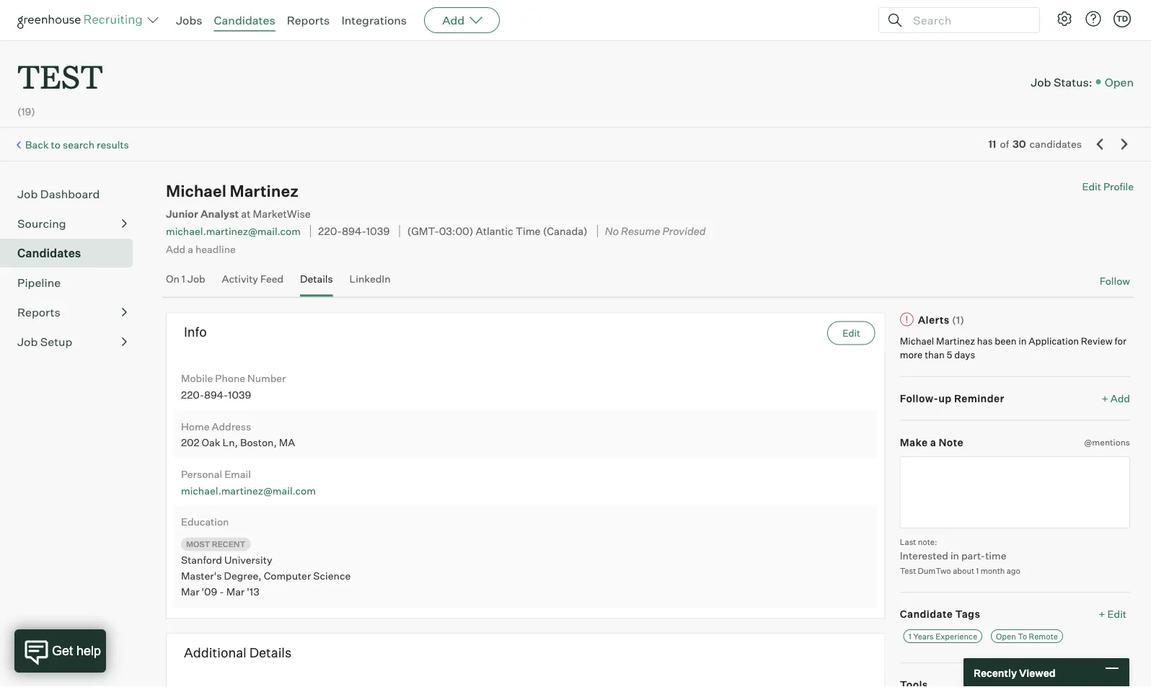Task type: vqa. For each thing, say whether or not it's contained in the screenshot.
and in the ClassMarker ClassMarker is a professional, easy to use, online quiz maker that marks your tests and quizzes for you.
no



Task type: locate. For each thing, give the bounding box(es) containing it.
provided
[[663, 225, 706, 238]]

0 vertical spatial michael
[[166, 181, 227, 201]]

martinez inside "michael martinez junior analyst at marketwise"
[[230, 181, 299, 201]]

atlantic
[[476, 225, 514, 238]]

0 vertical spatial reports link
[[287, 13, 330, 27]]

1 vertical spatial reports link
[[17, 304, 127, 321]]

michael up junior at the left top of page
[[166, 181, 227, 201]]

0 vertical spatial a
[[188, 243, 193, 255]]

0 horizontal spatial mar
[[181, 586, 200, 599]]

1 horizontal spatial in
[[1019, 335, 1027, 347]]

1 horizontal spatial add
[[442, 13, 465, 27]]

job left status:
[[1031, 75, 1052, 89]]

activity feed
[[222, 273, 284, 285]]

2 vertical spatial edit
[[1108, 608, 1127, 621]]

@mentions link
[[1085, 436, 1131, 450]]

edit
[[1083, 181, 1102, 193], [843, 328, 861, 339], [1108, 608, 1127, 621]]

+ edit
[[1099, 608, 1127, 621]]

0 horizontal spatial martinez
[[230, 181, 299, 201]]

894-
[[342, 225, 366, 238], [204, 389, 228, 401]]

michael.martinez@mail.com link down at
[[166, 225, 301, 238]]

add inside 'link'
[[1111, 393, 1131, 405]]

michael up more
[[900, 335, 935, 347]]

time
[[516, 225, 541, 238]]

mar left '09
[[181, 586, 200, 599]]

candidates right "jobs" 'link'
[[214, 13, 275, 27]]

martinez up 5
[[937, 335, 976, 347]]

0 vertical spatial candidates link
[[214, 13, 275, 27]]

1 horizontal spatial 1
[[909, 632, 912, 642]]

pipeline link
[[17, 274, 127, 292]]

0 horizontal spatial reports
[[17, 305, 60, 320]]

add a headline
[[166, 243, 236, 255]]

1 horizontal spatial reports
[[287, 13, 330, 27]]

no resume provided
[[605, 225, 706, 238]]

1 years experience
[[909, 632, 978, 642]]

0 horizontal spatial candidates
[[17, 246, 81, 261]]

martinez inside michael martinez has been in application review for more than 5 days
[[937, 335, 976, 347]]

jobs
[[176, 13, 202, 27]]

1 vertical spatial michael.martinez@mail.com link
[[181, 484, 316, 497]]

1 vertical spatial 1039
[[228, 389, 251, 401]]

michael
[[166, 181, 227, 201], [900, 335, 935, 347]]

1039 left (gmt-
[[366, 225, 390, 238]]

additional details
[[184, 645, 292, 661]]

candidates
[[214, 13, 275, 27], [17, 246, 81, 261]]

reports left integrations link
[[287, 13, 330, 27]]

ma
[[279, 437, 295, 449]]

make a note
[[900, 436, 964, 449]]

job for job setup
[[17, 335, 38, 349]]

feed
[[260, 273, 284, 285]]

job left setup
[[17, 335, 38, 349]]

1 horizontal spatial mar
[[226, 586, 245, 599]]

2 vertical spatial 1
[[909, 632, 912, 642]]

boston,
[[240, 437, 277, 449]]

1 horizontal spatial 894-
[[342, 225, 366, 238]]

1 vertical spatial open
[[997, 632, 1017, 642]]

1 horizontal spatial open
[[1105, 75, 1134, 89]]

1 vertical spatial details
[[249, 645, 292, 661]]

1 horizontal spatial 220-
[[318, 225, 342, 238]]

reports link left integrations link
[[287, 13, 330, 27]]

1 horizontal spatial reports link
[[287, 13, 330, 27]]

1 horizontal spatial candidates
[[214, 13, 275, 27]]

analyst
[[201, 207, 239, 220]]

2 vertical spatial add
[[1111, 393, 1131, 405]]

reports link
[[287, 13, 330, 27], [17, 304, 127, 321]]

michael.martinez@mail.com link down email
[[181, 484, 316, 497]]

0 horizontal spatial details
[[249, 645, 292, 661]]

integrations
[[342, 13, 407, 27]]

1 right on
[[182, 273, 185, 285]]

30
[[1013, 138, 1026, 151]]

0 horizontal spatial add
[[166, 243, 186, 255]]

1 right about
[[977, 566, 979, 576]]

details right additional
[[249, 645, 292, 661]]

0 horizontal spatial 894-
[[204, 389, 228, 401]]

candidate tags
[[900, 608, 981, 621]]

0 horizontal spatial 1039
[[228, 389, 251, 401]]

0 vertical spatial open
[[1105, 75, 1134, 89]]

0 horizontal spatial 1
[[182, 273, 185, 285]]

back
[[25, 138, 49, 151]]

test link
[[17, 40, 103, 100]]

0 vertical spatial michael.martinez@mail.com link
[[166, 225, 301, 238]]

marketwise
[[253, 207, 311, 220]]

remote
[[1029, 632, 1058, 642]]

candidates down sourcing
[[17, 246, 81, 261]]

0 horizontal spatial edit
[[843, 328, 861, 339]]

None text field
[[900, 457, 1131, 529]]

reports link down pipeline link
[[17, 304, 127, 321]]

tags
[[956, 608, 981, 621]]

0 vertical spatial 220-
[[318, 225, 342, 238]]

894- up linkedin
[[342, 225, 366, 238]]

details right feed
[[300, 273, 333, 285]]

profile
[[1104, 181, 1134, 193]]

1 horizontal spatial martinez
[[937, 335, 976, 347]]

a
[[188, 243, 193, 255], [931, 436, 937, 449]]

candidates link
[[214, 13, 275, 27], [17, 245, 127, 262]]

job up sourcing
[[17, 187, 38, 201]]

'09
[[202, 586, 217, 599]]

0 vertical spatial martinez
[[230, 181, 299, 201]]

michael inside "michael martinez junior analyst at marketwise"
[[166, 181, 227, 201]]

1 vertical spatial add
[[166, 243, 186, 255]]

0 vertical spatial reports
[[287, 13, 330, 27]]

1 vertical spatial edit
[[843, 328, 861, 339]]

0 vertical spatial in
[[1019, 335, 1027, 347]]

recent
[[212, 540, 246, 549]]

1 horizontal spatial michael
[[900, 335, 935, 347]]

0 horizontal spatial in
[[951, 550, 960, 563]]

0 vertical spatial 894-
[[342, 225, 366, 238]]

candidates link right "jobs" 'link'
[[214, 13, 275, 27]]

0 horizontal spatial 220-
[[181, 389, 204, 401]]

at
[[241, 207, 251, 220]]

1 vertical spatial +
[[1099, 608, 1106, 621]]

for
[[1115, 335, 1127, 347]]

mar right -
[[226, 586, 245, 599]]

job dashboard link
[[17, 186, 127, 203]]

viewed
[[1020, 667, 1056, 680]]

open for open
[[1105, 75, 1134, 89]]

1 vertical spatial 894-
[[204, 389, 228, 401]]

220-
[[318, 225, 342, 238], [181, 389, 204, 401]]

0 vertical spatial 1039
[[366, 225, 390, 238]]

reports
[[287, 13, 330, 27], [17, 305, 60, 320]]

1 vertical spatial michael
[[900, 335, 935, 347]]

candidates
[[1030, 138, 1082, 151]]

in right been
[[1019, 335, 1027, 347]]

configure image
[[1056, 10, 1074, 27]]

Search text field
[[910, 10, 1027, 31]]

michael.martinez@mail.com down email
[[181, 484, 316, 497]]

0 vertical spatial +
[[1102, 393, 1109, 405]]

1 vertical spatial 220-
[[181, 389, 204, 401]]

setup
[[40, 335, 72, 349]]

michael.martinez@mail.com link
[[166, 225, 301, 238], [181, 484, 316, 497]]

number
[[248, 372, 286, 385]]

test
[[17, 55, 103, 97]]

1039 down phone
[[228, 389, 251, 401]]

5
[[947, 349, 953, 361]]

michael for michael martinez junior analyst at marketwise
[[166, 181, 227, 201]]

894- down phone
[[204, 389, 228, 401]]

1 vertical spatial in
[[951, 550, 960, 563]]

martinez for michael martinez junior analyst at marketwise
[[230, 181, 299, 201]]

1 vertical spatial a
[[931, 436, 937, 449]]

activity
[[222, 273, 258, 285]]

0 horizontal spatial open
[[997, 632, 1017, 642]]

1 vertical spatial 1
[[977, 566, 979, 576]]

details
[[300, 273, 333, 285], [249, 645, 292, 661]]

a left headline
[[188, 243, 193, 255]]

job setup link
[[17, 334, 127, 351]]

1 years experience link
[[904, 630, 983, 644]]

martinez up marketwise
[[230, 181, 299, 201]]

martinez
[[230, 181, 299, 201], [937, 335, 976, 347]]

0 horizontal spatial candidates link
[[17, 245, 127, 262]]

candidates link up pipeline link
[[17, 245, 127, 262]]

edit for edit
[[843, 328, 861, 339]]

open
[[1105, 75, 1134, 89], [997, 632, 1017, 642]]

in
[[1019, 335, 1027, 347], [951, 550, 960, 563]]

michael martinez has been in application review for more than 5 days
[[900, 335, 1127, 361]]

in inside last note: interested in part-time test dumtwo               about 1 month               ago
[[951, 550, 960, 563]]

2 horizontal spatial 1
[[977, 566, 979, 576]]

0 vertical spatial add
[[442, 13, 465, 27]]

220- inside mobile phone number 220-894-1039
[[181, 389, 204, 401]]

1 vertical spatial reports
[[17, 305, 60, 320]]

1 vertical spatial martinez
[[937, 335, 976, 347]]

1039
[[366, 225, 390, 238], [228, 389, 251, 401]]

(gmt-03:00) atlantic time (canada)
[[407, 225, 588, 238]]

reports down pipeline
[[17, 305, 60, 320]]

0 vertical spatial 1
[[182, 273, 185, 285]]

mar
[[181, 586, 200, 599], [226, 586, 245, 599]]

+ inside 'link'
[[1102, 393, 1109, 405]]

science
[[313, 570, 351, 583]]

0 horizontal spatial michael
[[166, 181, 227, 201]]

michael inside michael martinez has been in application review for more than 5 days
[[900, 335, 935, 347]]

0 vertical spatial edit
[[1083, 181, 1102, 193]]

info
[[184, 324, 207, 340]]

mobile
[[181, 372, 213, 385]]

'13
[[247, 586, 260, 599]]

a for make
[[931, 436, 937, 449]]

1 horizontal spatial edit
[[1083, 181, 1102, 193]]

a left 'note'
[[931, 436, 937, 449]]

1
[[182, 273, 185, 285], [977, 566, 979, 576], [909, 632, 912, 642]]

220- down mobile
[[181, 389, 204, 401]]

follow link
[[1100, 274, 1131, 288]]

dumtwo
[[918, 566, 952, 576]]

review
[[1082, 335, 1113, 347]]

0 vertical spatial michael.martinez@mail.com
[[166, 225, 301, 238]]

note:
[[918, 537, 938, 547]]

open right status:
[[1105, 75, 1134, 89]]

open left to
[[997, 632, 1017, 642]]

1 inside last note: interested in part-time test dumtwo               about 1 month               ago
[[977, 566, 979, 576]]

add inside 'popup button'
[[442, 13, 465, 27]]

been
[[995, 335, 1017, 347]]

894- inside mobile phone number 220-894-1039
[[204, 389, 228, 401]]

2 horizontal spatial add
[[1111, 393, 1131, 405]]

1 vertical spatial candidates
[[17, 246, 81, 261]]

personal email michael.martinez@mail.com
[[181, 468, 316, 497]]

add for add a headline
[[166, 243, 186, 255]]

back to search results link
[[25, 138, 129, 151]]

0 vertical spatial details
[[300, 273, 333, 285]]

edit profile link
[[1083, 181, 1134, 193]]

1 left years at the right bottom
[[909, 632, 912, 642]]

ln,
[[223, 437, 238, 449]]

1 horizontal spatial a
[[931, 436, 937, 449]]

michael.martinez@mail.com down at
[[166, 225, 301, 238]]

in up about
[[951, 550, 960, 563]]

220- up details link
[[318, 225, 342, 238]]

0 horizontal spatial a
[[188, 243, 193, 255]]

open to remote link
[[992, 630, 1064, 644]]



Task type: describe. For each thing, give the bounding box(es) containing it.
sourcing
[[17, 217, 66, 231]]

job dashboard
[[17, 187, 100, 201]]

experience
[[936, 632, 978, 642]]

1 mar from the left
[[181, 586, 200, 599]]

11
[[989, 138, 997, 151]]

headline
[[195, 243, 236, 255]]

add for add
[[442, 13, 465, 27]]

interested
[[900, 550, 949, 563]]

td
[[1117, 14, 1129, 23]]

dashboard
[[40, 187, 100, 201]]

martinez for michael martinez has been in application review for more than 5 days
[[937, 335, 976, 347]]

+ for + edit
[[1099, 608, 1106, 621]]

application
[[1029, 335, 1080, 347]]

a for add
[[188, 243, 193, 255]]

edit for edit profile
[[1083, 181, 1102, 193]]

mobile phone number 220-894-1039
[[181, 372, 286, 401]]

stanford
[[181, 554, 222, 566]]

test
[[900, 566, 917, 576]]

on 1 job
[[166, 273, 205, 285]]

days
[[955, 349, 976, 361]]

2 mar from the left
[[226, 586, 245, 599]]

resume
[[621, 225, 661, 238]]

1 horizontal spatial candidates link
[[214, 13, 275, 27]]

no
[[605, 225, 619, 238]]

open for open to remote
[[997, 632, 1017, 642]]

greenhouse recruiting image
[[17, 12, 147, 29]]

220-894-1039
[[318, 225, 390, 238]]

-
[[220, 586, 224, 599]]

job status:
[[1031, 75, 1093, 89]]

about
[[953, 566, 975, 576]]

pipeline
[[17, 276, 61, 290]]

+ add link
[[1102, 392, 1131, 406]]

of
[[1000, 138, 1010, 151]]

0 vertical spatial candidates
[[214, 13, 275, 27]]

td button
[[1114, 10, 1131, 27]]

junior
[[166, 207, 198, 220]]

linkedin link
[[350, 273, 391, 294]]

month
[[981, 566, 1005, 576]]

1 horizontal spatial 1039
[[366, 225, 390, 238]]

up
[[939, 393, 952, 405]]

edit profile
[[1083, 181, 1134, 193]]

follow-
[[900, 393, 939, 405]]

most recent stanford university master's degree , computer science mar '09 - mar '13
[[181, 540, 351, 599]]

in inside michael martinez has been in application review for more than 5 days
[[1019, 335, 1027, 347]]

email
[[225, 468, 251, 481]]

03:00)
[[439, 225, 474, 238]]

job for job dashboard
[[17, 187, 38, 201]]

add button
[[424, 7, 500, 33]]

0 horizontal spatial reports link
[[17, 304, 127, 321]]

michael martinez junior analyst at marketwise
[[166, 181, 311, 220]]

university
[[224, 554, 272, 566]]

results
[[97, 138, 129, 151]]

1 horizontal spatial details
[[300, 273, 333, 285]]

integrations link
[[342, 13, 407, 27]]

recently
[[974, 667, 1017, 680]]

job setup
[[17, 335, 72, 349]]

(1)
[[953, 314, 965, 326]]

personal
[[181, 468, 222, 481]]

search
[[63, 138, 95, 151]]

address
[[212, 420, 251, 433]]

1 vertical spatial michael.martinez@mail.com
[[181, 484, 316, 497]]

years
[[914, 632, 934, 642]]

degree
[[224, 570, 259, 583]]

job for job status:
[[1031, 75, 1052, 89]]

activity feed link
[[222, 273, 284, 294]]

has
[[978, 335, 993, 347]]

computer
[[264, 570, 311, 583]]

oak
[[202, 437, 220, 449]]

11 of 30 candidates
[[989, 138, 1082, 151]]

@mentions
[[1085, 437, 1131, 448]]

note
[[939, 436, 964, 449]]

details link
[[300, 273, 333, 294]]

more
[[900, 349, 923, 361]]

back to search results
[[25, 138, 129, 151]]

reminder
[[955, 393, 1005, 405]]

time
[[986, 550, 1007, 563]]

on
[[166, 273, 180, 285]]

(canada)
[[543, 225, 588, 238]]

(gmt-
[[407, 225, 439, 238]]

last
[[900, 537, 917, 547]]

1 vertical spatial candidates link
[[17, 245, 127, 262]]

+ for + add
[[1102, 393, 1109, 405]]

,
[[259, 570, 262, 583]]

edit link
[[828, 322, 876, 345]]

1039 inside mobile phone number 220-894-1039
[[228, 389, 251, 401]]

jobs link
[[176, 13, 202, 27]]

+ edit link
[[1096, 605, 1131, 625]]

part-
[[962, 550, 986, 563]]

most
[[186, 540, 210, 549]]

candidate
[[900, 608, 953, 621]]

last note: interested in part-time test dumtwo               about 1 month               ago
[[900, 537, 1021, 576]]

on 1 job link
[[166, 273, 205, 294]]

follow
[[1100, 275, 1131, 288]]

job right on
[[188, 273, 205, 285]]

to
[[51, 138, 61, 151]]

2 horizontal spatial edit
[[1108, 608, 1127, 621]]

michael for michael martinez has been in application review for more than 5 days
[[900, 335, 935, 347]]



